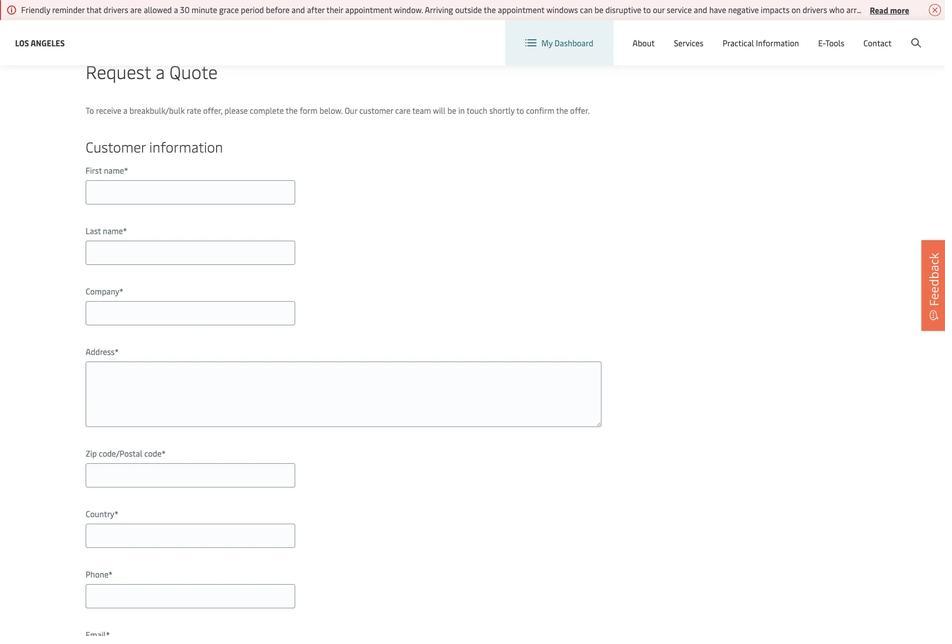 Task type: locate. For each thing, give the bounding box(es) containing it.
the left the form
[[286, 105, 298, 116]]

more
[[890, 4, 910, 15]]

global
[[751, 29, 774, 41]]

1 vertical spatial in
[[458, 105, 465, 116]]

0 vertical spatial to
[[643, 4, 651, 15]]

2 horizontal spatial on
[[869, 4, 878, 15]]

0 horizontal spatial appointment
[[345, 4, 392, 15]]

0 horizontal spatial on
[[172, 18, 181, 29]]

confirm
[[526, 105, 554, 116]]

that
[[87, 4, 102, 15], [927, 4, 942, 15]]

in right 30
[[194, 1, 201, 12]]

global menu button
[[729, 20, 807, 50]]

price
[[183, 18, 201, 29]]

appointment right their
[[345, 4, 392, 15]]

to left our
[[643, 4, 651, 15]]

that right reminder on the left top of page
[[87, 4, 102, 15]]

contact
[[864, 37, 892, 48]]

a right close alert icon
[[944, 4, 945, 15]]

login / create account link
[[826, 20, 926, 50]]

will
[[433, 105, 446, 116]]

services button
[[674, 20, 704, 66]]

0 horizontal spatial that
[[87, 4, 102, 15]]

fully
[[136, 1, 153, 12]]

0 horizontal spatial in
[[194, 1, 201, 12]]

rate
[[187, 105, 201, 116]]

be right the 'will'
[[448, 105, 456, 116]]

that right drivers
[[927, 4, 942, 15]]

request a quote
[[86, 59, 218, 84]]

in
[[194, 1, 201, 12], [458, 105, 465, 116]]

shortly
[[489, 105, 515, 116]]

read
[[870, 4, 889, 15]]

1 horizontal spatial and
[[694, 4, 707, 15]]

0 vertical spatial be
[[595, 4, 604, 15]]

and up volume
[[292, 4, 305, 15]]

who
[[829, 4, 845, 15]]

friendly
[[21, 4, 50, 15]]

a
[[307, 1, 311, 12], [174, 4, 178, 15], [944, 4, 945, 15], [156, 59, 165, 84], [123, 105, 128, 116]]

offer.
[[570, 105, 590, 116]]

appointment left windows
[[498, 4, 545, 15]]

first
[[86, 165, 102, 176]]

scheme
[[203, 18, 231, 29]]

arriving
[[425, 4, 453, 15]]

angeles
[[31, 37, 65, 48]]

menu
[[776, 29, 797, 41]]

e-
[[818, 37, 826, 48]]

0 vertical spatial name
[[104, 165, 124, 176]]

2 horizontal spatial the
[[556, 105, 568, 116]]

and left have on the top of page
[[694, 4, 707, 15]]

to
[[643, 4, 651, 15], [517, 105, 524, 116]]

name right last
[[103, 225, 123, 236]]

1 vertical spatial name
[[103, 225, 123, 236]]

2 and from the left
[[694, 4, 707, 15]]

appointment
[[345, 4, 392, 15], [498, 4, 545, 15]]

country
[[86, 508, 114, 520]]

1 horizontal spatial that
[[927, 4, 942, 15]]

drivers left are
[[104, 4, 128, 15]]

can
[[580, 4, 593, 15]]

0 horizontal spatial drivers
[[104, 4, 128, 15]]

Zip code/Postal code text field
[[86, 464, 295, 488]]

our
[[653, 4, 665, 15]]

2 drivers from the left
[[803, 4, 827, 15]]

on
[[792, 4, 801, 15], [869, 4, 878, 15], [172, 18, 181, 29]]

Phone telephone field
[[86, 585, 295, 609]]

0 vertical spatial in
[[194, 1, 201, 12]]

their
[[327, 4, 343, 15]]

1 vertical spatial to
[[517, 105, 524, 116]]

about
[[633, 37, 655, 48]]

receive
[[96, 105, 121, 116]]

last
[[86, 225, 101, 236]]

1 horizontal spatial on
[[792, 4, 801, 15]]

flexibility
[[136, 18, 170, 29]]

Address text field
[[86, 362, 602, 427]]

my dashboard button
[[525, 20, 593, 66]]

the
[[484, 4, 496, 15], [286, 105, 298, 116], [556, 105, 568, 116]]

offer,
[[203, 105, 223, 116]]

name for first name
[[104, 165, 124, 176]]

quote
[[169, 59, 218, 84]]

0 horizontal spatial and
[[292, 4, 305, 15]]

company
[[86, 286, 119, 297]]

los angeles
[[15, 37, 65, 48]]

customer
[[86, 137, 146, 156]]

drivers
[[104, 4, 128, 15], [803, 4, 827, 15]]

1 horizontal spatial in
[[458, 105, 465, 116]]

1 horizontal spatial appointment
[[498, 4, 545, 15]]

a left 30
[[174, 4, 178, 15]]

service
[[667, 4, 692, 15]]

a right receive
[[123, 105, 128, 116]]

operations
[[230, 1, 269, 12]]

to right shortly
[[517, 105, 524, 116]]

disruptive
[[606, 4, 642, 15]]

are
[[130, 4, 142, 15]]

1 horizontal spatial drivers
[[803, 4, 827, 15]]

period
[[241, 4, 264, 15]]

los angeles link
[[15, 37, 65, 49]]

breakbulk/bulk
[[130, 105, 185, 116]]

1 and from the left
[[292, 4, 305, 15]]

touch
[[467, 105, 487, 116]]

and
[[292, 4, 305, 15], [694, 4, 707, 15]]

e-tools
[[818, 37, 845, 48]]

impacts
[[761, 4, 790, 15]]

request
[[86, 59, 151, 84]]

login / create account
[[845, 29, 926, 41]]

on left time.
[[869, 4, 878, 15]]

be right 'can'
[[595, 4, 604, 15]]

1 horizontal spatial to
[[643, 4, 651, 15]]

contact button
[[864, 20, 892, 66]]

the left offer.
[[556, 105, 568, 116]]

negative
[[728, 4, 759, 15]]

code
[[144, 448, 162, 459]]

the right outside
[[484, 4, 496, 15]]

on left "price" at the top
[[172, 18, 181, 29]]

on right "impacts"
[[792, 4, 801, 15]]

name
[[104, 165, 124, 176], [103, 225, 123, 236]]

drivers left who at the right of page
[[803, 4, 827, 15]]

my
[[542, 37, 553, 48]]

in left touch
[[458, 105, 465, 116]]

for
[[233, 18, 243, 29]]

friendly reminder that drivers are allowed a 30 minute grace period before and after their appointment window. arriving outside the appointment windows can be disruptive to our service and have negative impacts on drivers who arrive on time. drivers that a
[[21, 4, 945, 15]]

volume
[[282, 18, 309, 29]]

1 vertical spatial be
[[448, 105, 456, 116]]

0 horizontal spatial to
[[517, 105, 524, 116]]

name right first
[[104, 165, 124, 176]]

switch location
[[662, 29, 719, 40]]

phone
[[86, 569, 109, 580]]



Task type: vqa. For each thing, say whether or not it's contained in the screenshot.
Los
yes



Task type: describe. For each thing, give the bounding box(es) containing it.
switch location button
[[646, 29, 719, 40]]

zip
[[86, 448, 97, 459]]

information
[[756, 37, 799, 48]]

feedback
[[926, 253, 942, 306]]

services
[[674, 37, 704, 48]]

integrated
[[155, 1, 192, 12]]

a left quote on the top left of page
[[156, 59, 165, 84]]

account
[[896, 29, 926, 41]]

about button
[[633, 20, 655, 66]]

zip code/postal code
[[86, 448, 162, 459]]

last name
[[86, 225, 123, 236]]

below.
[[320, 105, 343, 116]]

to
[[86, 105, 94, 116]]

read more
[[870, 4, 910, 15]]

commitments
[[311, 18, 361, 29]]

location
[[688, 29, 719, 40]]

create
[[871, 29, 895, 41]]

experience
[[348, 1, 387, 12]]

customer
[[359, 105, 393, 116]]

practical information
[[723, 37, 799, 48]]

tools
[[826, 37, 845, 48]]

0 horizontal spatial the
[[286, 105, 298, 116]]

minute
[[192, 4, 217, 15]]

/
[[866, 29, 869, 41]]

normal
[[203, 1, 229, 12]]

los
[[15, 37, 29, 48]]

a left the seamless
[[307, 1, 311, 12]]

arrive
[[847, 4, 867, 15]]

1 that from the left
[[87, 4, 102, 15]]

close alert image
[[929, 4, 941, 16]]

our
[[345, 105, 357, 116]]

after
[[307, 4, 325, 15]]

1 appointment from the left
[[345, 4, 392, 15]]

address
[[86, 346, 115, 357]]

switch
[[662, 29, 686, 40]]

login
[[845, 29, 864, 41]]

form
[[300, 105, 318, 116]]

windows
[[547, 4, 578, 15]]

have
[[709, 4, 726, 15]]

e-tools button
[[818, 20, 845, 66]]

code/postal
[[99, 448, 142, 459]]

allowed
[[144, 4, 172, 15]]

team
[[412, 105, 431, 116]]

First name text field
[[86, 180, 295, 205]]

care
[[395, 105, 411, 116]]

1 horizontal spatial be
[[595, 4, 604, 15]]

1 horizontal spatial the
[[484, 4, 496, 15]]

dashboard
[[555, 37, 593, 48]]

2 that from the left
[[927, 4, 942, 15]]

first name
[[86, 165, 124, 176]]

0 horizontal spatial be
[[448, 105, 456, 116]]

Last name text field
[[86, 241, 295, 265]]

read more button
[[870, 4, 910, 16]]

2 appointment from the left
[[498, 4, 545, 15]]

drivers
[[900, 4, 926, 15]]

before
[[266, 4, 290, 15]]

30
[[180, 4, 190, 15]]

grace
[[219, 4, 239, 15]]

outside
[[455, 4, 482, 15]]

name for last name
[[103, 225, 123, 236]]

information
[[149, 137, 223, 156]]

1 drivers from the left
[[104, 4, 128, 15]]

complete
[[250, 105, 284, 116]]

Country text field
[[86, 524, 295, 548]]

time.
[[880, 4, 898, 15]]

please
[[224, 105, 248, 116]]

practical information button
[[723, 20, 799, 66]]

my dashboard
[[542, 37, 593, 48]]

seamless
[[313, 1, 346, 12]]

window.
[[394, 4, 423, 15]]

customer information
[[86, 137, 223, 156]]

or
[[273, 18, 280, 29]]

Company text field
[[86, 301, 295, 326]]

project
[[245, 18, 271, 29]]



